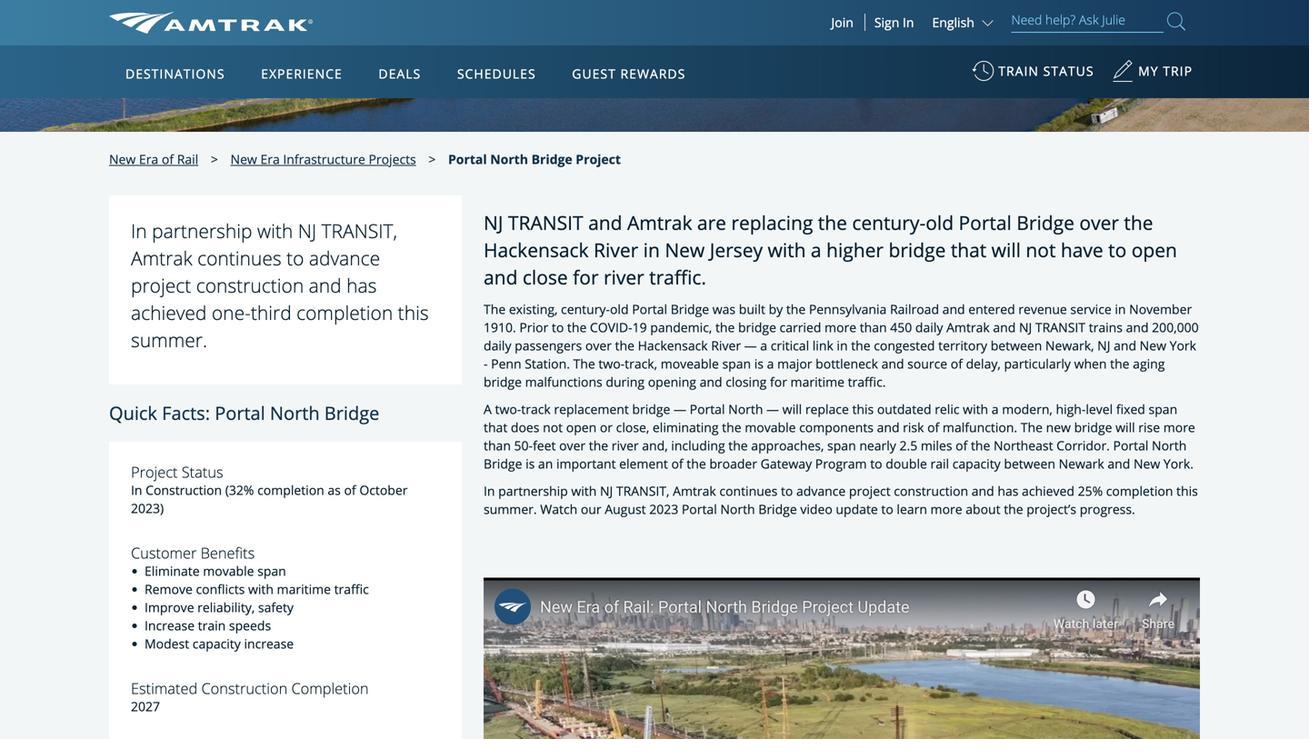 Task type: describe. For each thing, give the bounding box(es) containing it.
element
[[619, 455, 668, 473]]

achieved for one-
[[131, 300, 207, 326]]

capacity inside customer benefits eliminate movable span remove conflicts with maritime traffic improve reliability, safety increase train speeds modest capacity increase
[[193, 635, 241, 652]]

newark,
[[1046, 337, 1094, 354]]

nj inside in partnership with nj transit, amtrak continues to advance project construction and has achieved 25% completion this summer. watch our august 2023 portal north bridge video update to learn more about the project's progress.
[[600, 483, 613, 500]]

my trip
[[1138, 62, 1193, 80]]

was
[[713, 301, 736, 318]]

important
[[556, 455, 616, 473]]

movable inside a two-track replacement bridge — portal north — will replace this outdated relic with a modern, high-level fixed span that does not open or close, eliminating the movable components and risk of malfunction. the new bridge will rise more than 50-feet over the river and, including the approaches, span nearly 2.5 miles of the northeast corridor. portal north bridge is an important element of the broader gateway program to double rail capacity between newark and new york.
[[745, 419, 796, 436]]

regions map image
[[177, 152, 613, 406]]

-
[[484, 355, 488, 372]]

in inside in partnership with nj transit, amtrak continues to advance project construction and has achieved 25% completion this summer. watch our august 2023 portal north bridge video update to learn more about the project's progress.
[[484, 483, 495, 500]]

1 horizontal spatial project
[[576, 150, 621, 168]]

malfunction.
[[943, 419, 1018, 436]]

bridge inside nj transit and amtrak are replacing the century-old portal bridge over the hackensack river in new jersey with a higher bridge that will not have to open and close for river traffic.
[[1017, 210, 1075, 236]]

19
[[632, 319, 647, 336]]

york.
[[1164, 455, 1194, 473]]

achieved for 25%
[[1022, 483, 1075, 500]]

span inside customer benefits eliminate movable span remove conflicts with maritime traffic improve reliability, safety increase train speeds modest capacity increase
[[257, 562, 286, 579]]

transit inside the existing, century-old portal bridge was built by the pennsylvania railroad and entered revenue service in november 1910. prior to the covid-19 pandemic, the bridge carried more than 450 daily amtrak and nj transit trains and 200,000 daily passengers over the hackensack river — a critical link in the congested territory between newark, nj and new york - penn station. the two-track, moveable span is a major bottleneck and source of delay, particularly when the aging bridge malfunctions during opening and closing for maritime traffic.
[[1036, 319, 1086, 336]]

august
[[605, 501, 646, 518]]

jersey
[[710, 237, 763, 263]]

transit inside nj transit and amtrak are replacing the century-old portal bridge over the hackensack river in new jersey with a higher bridge that will not have to open and close for river traffic.
[[508, 210, 583, 236]]

advance for this
[[309, 245, 380, 271]]

0 vertical spatial daily
[[916, 319, 943, 336]]

sign
[[875, 14, 900, 31]]

1 vertical spatial in
[[1115, 301, 1126, 318]]

that inside a two-track replacement bridge — portal north — will replace this outdated relic with a modern, high-level fixed span that does not open or close, eliminating the movable components and risk of malfunction. the new bridge will rise more than 50-feet over the river and, including the approaches, span nearly 2.5 miles of the northeast corridor. portal north bridge is an important element of the broader gateway program to double rail capacity between newark and new york.
[[484, 419, 508, 436]]

nj down trains
[[1098, 337, 1111, 354]]

transit, for summer. watch
[[616, 483, 670, 500]]

to left learn
[[881, 501, 894, 518]]

amtrak inside nj transit and amtrak are replacing the century-old portal bridge over the hackensack river in new jersey with a higher bridge that will not have to open and close for river traffic.
[[627, 210, 692, 236]]

is inside a two-track replacement bridge — portal north — will replace this outdated relic with a modern, high-level fixed span that does not open or close, eliminating the movable components and risk of malfunction. the new bridge will rise more than 50-feet over the river and, including the approaches, span nearly 2.5 miles of the northeast corridor. portal north bridge is an important element of the broader gateway program to double rail capacity between newark and new york.
[[526, 455, 535, 473]]

nj transit and amtrak are replacing the century-old portal bridge over the hackensack river in new jersey with a higher bridge that will not have to open and close for river traffic.
[[484, 210, 1177, 290]]

english button
[[932, 14, 998, 31]]

the inside in partnership with nj transit, amtrak continues to advance project construction and has achieved 25% completion this summer. watch our august 2023 portal north bridge video update to learn more about the project's progress.
[[1004, 501, 1023, 518]]

speeds
[[229, 617, 271, 634]]

customer
[[131, 543, 197, 563]]

a two-track replacement bridge — portal north — will replace this outdated relic with a modern, high-level fixed span that does not open or close, eliminating the movable components and risk of malfunction. the new bridge will rise more than 50-feet over the river and, including the approaches, span nearly 2.5 miles of the northeast corridor. portal north bridge is an important element of the broader gateway program to double rail capacity between newark and new york.
[[484, 401, 1195, 473]]

particularly
[[1004, 355, 1071, 372]]

new inside the existing, century-old portal bridge was built by the pennsylvania railroad and entered revenue service in november 1910. prior to the covid-19 pandemic, the bridge carried more than 450 daily amtrak and nj transit trains and 200,000 daily passengers over the hackensack river — a critical link in the congested territory between newark, nj and new york - penn station. the two-track, moveable span is a major bottleneck and source of delay, particularly when the aging bridge malfunctions during opening and closing for maritime traffic.
[[1140, 337, 1167, 354]]

is inside the existing, century-old portal bridge was built by the pennsylvania railroad and entered revenue service in november 1910. prior to the covid-19 pandemic, the bridge carried more than 450 daily amtrak and nj transit trains and 200,000 daily passengers over the hackensack river — a critical link in the congested territory between newark, nj and new york - penn station. the two-track, moveable span is a major bottleneck and source of delay, particularly when the aging bridge malfunctions during opening and closing for maritime traffic.
[[754, 355, 764, 372]]

in inside nj transit and amtrak are replacing the century-old portal bridge over the hackensack river in new jersey with a higher bridge that will not have to open and close for river traffic.
[[643, 237, 660, 263]]

when
[[1074, 355, 1107, 372]]

improve
[[145, 599, 194, 616]]

bridge up close,
[[632, 401, 670, 418]]

train status link
[[972, 54, 1094, 98]]

than inside a two-track replacement bridge — portal north — will replace this outdated relic with a modern, high-level fixed span that does not open or close, eliminating the movable components and risk of malfunction. the new bridge will rise more than 50-feet over the river and, including the approaches, span nearly 2.5 miles of the northeast corridor. portal north bridge is an important element of the broader gateway program to double rail capacity between newark and new york.
[[484, 437, 511, 454]]

the existing, century-old portal bridge was built by the pennsylvania railroad and entered revenue service in november 1910. prior to the covid-19 pandemic, the bridge carried more than 450 daily amtrak and nj transit trains and 200,000 daily passengers over the hackensack river — a critical link in the congested territory between newark, nj and new york - penn station. the two-track, moveable span is a major bottleneck and source of delay, particularly when the aging bridge malfunctions during opening and closing for maritime traffic.
[[484, 301, 1199, 391]]

increase
[[145, 617, 195, 634]]

penn
[[491, 355, 522, 372]]

0 horizontal spatial will
[[783, 401, 802, 418]]

level
[[1086, 401, 1113, 418]]

river inside the existing, century-old portal bridge was built by the pennsylvania railroad and entered revenue service in november 1910. prior to the covid-19 pandemic, the bridge carried more than 450 daily amtrak and nj transit trains and 200,000 daily passengers over the hackensack river — a critical link in the congested territory between newark, nj and new york - penn station. the two-track, moveable span is a major bottleneck and source of delay, particularly when the aging bridge malfunctions during opening and closing for maritime traffic.
[[711, 337, 741, 354]]

this inside a two-track replacement bridge — portal north — will replace this outdated relic with a modern, high-level fixed span that does not open or close, eliminating the movable components and risk of malfunction. the new bridge will rise more than 50-feet over the river and, including the approaches, span nearly 2.5 miles of the northeast corridor. portal north bridge is an important element of the broader gateway program to double rail capacity between newark and new york.
[[852, 401, 874, 418]]

north up project status in construction (32% completion as of october 2023)
[[270, 401, 320, 426]]

learn
[[897, 501, 927, 518]]

span up rise
[[1149, 401, 1178, 418]]

gateway
[[761, 455, 812, 473]]

north down the schedules on the top left of the page
[[490, 150, 528, 168]]

deals button
[[371, 48, 428, 99]]

safety
[[258, 599, 294, 616]]

completion
[[291, 678, 369, 699]]

track
[[521, 401, 551, 418]]

river inside a two-track replacement bridge — portal north — will replace this outdated relic with a modern, high-level fixed span that does not open or close, eliminating the movable components and risk of malfunction. the new bridge will rise more than 50-feet over the river and, including the approaches, span nearly 2.5 miles of the northeast corridor. portal north bridge is an important element of the broader gateway program to double rail capacity between newark and new york.
[[612, 437, 639, 454]]

traffic. inside the existing, century-old portal bridge was built by the pennsylvania railroad and entered revenue service in november 1910. prior to the covid-19 pandemic, the bridge carried more than 450 daily amtrak and nj transit trains and 200,000 daily passengers over the hackensack river — a critical link in the congested territory between newark, nj and new york - penn station. the two-track, moveable span is a major bottleneck and source of delay, particularly when the aging bridge malfunctions during opening and closing for maritime traffic.
[[848, 373, 886, 391]]

construction for one-
[[196, 272, 304, 298]]

guest
[[572, 65, 616, 82]]

with inside in partnership with nj transit, amtrak continues to advance project construction and has achieved 25% completion this summer. watch our august 2023 portal north bridge video update to learn more about the project's progress.
[[571, 483, 597, 500]]

new right rail
[[230, 150, 257, 168]]

approaches,
[[751, 437, 824, 454]]

and inside in partnership with nj transit, amtrak continues to advance project construction and has achieved one-third completion this summer.
[[309, 272, 342, 298]]

and inside in partnership with nj transit, amtrak continues to advance project construction and has achieved 25% completion this summer. watch our august 2023 portal north bridge video update to learn more about the project's progress.
[[972, 483, 994, 500]]

october
[[359, 481, 408, 499]]

1 vertical spatial the
[[573, 355, 595, 372]]

north up the york.
[[1152, 437, 1187, 454]]

train
[[198, 617, 226, 634]]

to down gateway
[[781, 483, 793, 500]]

two- inside a two-track replacement bridge — portal north — will replace this outdated relic with a modern, high-level fixed span that does not open or close, eliminating the movable components and risk of malfunction. the new bridge will rise more than 50-feet over the river and, including the approaches, span nearly 2.5 miles of the northeast corridor. portal north bridge is an important element of the broader gateway program to double rail capacity between newark and new york.
[[495, 401, 521, 418]]

portal inside the existing, century-old portal bridge was built by the pennsylvania railroad and entered revenue service in november 1910. prior to the covid-19 pandemic, the bridge carried more than 450 daily amtrak and nj transit trains and 200,000 daily passengers over the hackensack river — a critical link in the congested territory between newark, nj and new york - penn station. the two-track, moveable span is a major bottleneck and source of delay, particularly when the aging bridge malfunctions during opening and closing for maritime traffic.
[[632, 301, 667, 318]]

north inside in partnership with nj transit, amtrak continues to advance project construction and has achieved 25% completion this summer. watch our august 2023 portal north bridge video update to learn more about the project's progress.
[[720, 501, 755, 518]]

1 vertical spatial daily
[[484, 337, 511, 354]]

more inside a two-track replacement bridge — portal north — will replace this outdated relic with a modern, high-level fixed span that does not open or close, eliminating the movable components and risk of malfunction. the new bridge will rise more than 50-feet over the river and, including the approaches, span nearly 2.5 miles of the northeast corridor. portal north bridge is an important element of the broader gateway program to double rail capacity between newark and new york.
[[1164, 419, 1195, 436]]

50-
[[514, 437, 533, 454]]

an
[[538, 455, 553, 473]]

hackensack inside the existing, century-old portal bridge was built by the pennsylvania railroad and entered revenue service in november 1910. prior to the covid-19 pandemic, the bridge carried more than 450 daily amtrak and nj transit trains and 200,000 daily passengers over the hackensack river — a critical link in the congested territory between newark, nj and new york - penn station. the two-track, moveable span is a major bottleneck and source of delay, particularly when the aging bridge malfunctions during opening and closing for maritime traffic.
[[638, 337, 708, 354]]

components
[[799, 419, 874, 436]]

span inside the existing, century-old portal bridge was built by the pennsylvania railroad and entered revenue service in november 1910. prior to the covid-19 pandemic, the bridge carried more than 450 daily amtrak and nj transit trains and 200,000 daily passengers over the hackensack river — a critical link in the congested territory between newark, nj and new york - penn station. the two-track, moveable span is a major bottleneck and source of delay, particularly when the aging bridge malfunctions during opening and closing for maritime traffic.
[[722, 355, 751, 372]]

portal right projects
[[448, 150, 487, 168]]

miles
[[921, 437, 952, 454]]

my trip button
[[1112, 54, 1193, 98]]

territory
[[938, 337, 988, 354]]

portal inside in partnership with nj transit, amtrak continues to advance project construction and has achieved 25% completion this summer. watch our august 2023 portal north bridge video update to learn more about the project's progress.
[[682, 501, 717, 518]]

new inside a two-track replacement bridge — portal north — will replace this outdated relic with a modern, high-level fixed span that does not open or close, eliminating the movable components and risk of malfunction. the new bridge will rise more than 50-feet over the river and, including the approaches, span nearly 2.5 miles of the northeast corridor. portal north bridge is an important element of the broader gateway program to double rail capacity between newark and new york.
[[1134, 455, 1160, 473]]

2 horizontal spatial —
[[767, 401, 779, 418]]

2023)
[[131, 500, 164, 517]]

prior
[[520, 319, 548, 336]]

span up program
[[827, 437, 856, 454]]

built
[[739, 301, 766, 318]]

old inside the existing, century-old portal bridge was built by the pennsylvania railroad and entered revenue service in november 1910. prior to the covid-19 pandemic, the bridge carried more than 450 daily amtrak and nj transit trains and 200,000 daily passengers over the hackensack river — a critical link in the congested territory between newark, nj and new york - penn station. the two-track, moveable span is a major bottleneck and source of delay, particularly when the aging bridge malfunctions during opening and closing for maritime traffic.
[[610, 301, 629, 318]]

program
[[815, 455, 867, 473]]

continues for our
[[720, 483, 778, 500]]

rail
[[931, 455, 949, 473]]

nj inside nj transit and amtrak are replacing the century-old portal bridge over the hackensack river in new jersey with a higher bridge that will not have to open and close for river traffic.
[[484, 210, 503, 236]]

facts:
[[162, 401, 210, 426]]

old inside nj transit and amtrak are replacing the century-old portal bridge over the hackensack river in new jersey with a higher bridge that will not have to open and close for river traffic.
[[926, 210, 954, 236]]

summer. watch
[[484, 501, 578, 518]]

modest
[[145, 635, 189, 652]]

sign in button
[[875, 14, 914, 31]]

amtrak inside in partnership with nj transit, amtrak continues to advance project construction and has achieved one-third completion this summer.
[[131, 245, 192, 271]]

to inside in partnership with nj transit, amtrak continues to advance project construction and has achieved one-third completion this summer.
[[286, 245, 304, 271]]

for inside the existing, century-old portal bridge was built by the pennsylvania railroad and entered revenue service in november 1910. prior to the covid-19 pandemic, the bridge carried more than 450 daily amtrak and nj transit trains and 200,000 daily passengers over the hackensack river — a critical link in the congested territory between newark, nj and new york - penn station. the two-track, moveable span is a major bottleneck and source of delay, particularly when the aging bridge malfunctions during opening and closing for maritime traffic.
[[770, 373, 787, 391]]

partnership for in partnership with nj transit, amtrak continues to advance project construction and has achieved one-third completion this summer.
[[152, 218, 252, 244]]

portal down rise
[[1113, 437, 1149, 454]]

this inside in partnership with nj transit, amtrak continues to advance project construction and has achieved one-third completion this summer.
[[398, 300, 429, 326]]

bridge inside a two-track replacement bridge — portal north — will replace this outdated relic with a modern, high-level fixed span that does not open or close, eliminating the movable components and risk of malfunction. the new bridge will rise more than 50-feet over the river and, including the approaches, span nearly 2.5 miles of the northeast corridor. portal north bridge is an important element of the broader gateway program to double rail capacity between newark and new york.
[[484, 455, 522, 473]]

to inside nj transit and amtrak are replacing the century-old portal bridge over the hackensack river in new jersey with a higher bridge that will not have to open and close for river traffic.
[[1108, 237, 1127, 263]]

the inside a two-track replacement bridge — portal north — will replace this outdated relic with a modern, high-level fixed span that does not open or close, eliminating the movable components and risk of malfunction. the new bridge will rise more than 50-feet over the river and, including the approaches, span nearly 2.5 miles of the northeast corridor. portal north bridge is an important element of the broader gateway program to double rail capacity between newark and new york.
[[1021, 419, 1043, 436]]

amtrak image
[[109, 12, 313, 34]]

existing,
[[509, 301, 558, 318]]

of down including
[[671, 455, 683, 473]]

partnership for in partnership with nj transit, amtrak continues to advance project construction and has achieved 25% completion this summer. watch our august 2023 portal north bridge video update to learn more about the project's progress.
[[498, 483, 568, 500]]

delay,
[[966, 355, 1001, 372]]

pandemic,
[[650, 319, 712, 336]]

with inside in partnership with nj transit, amtrak continues to advance project construction and has achieved one-third completion this summer.
[[257, 218, 293, 244]]

this inside in partnership with nj transit, amtrak continues to advance project construction and has achieved 25% completion this summer. watch our august 2023 portal north bridge video update to learn more about the project's progress.
[[1177, 483, 1198, 500]]

25%
[[1078, 483, 1103, 500]]

century- inside nj transit and amtrak are replacing the century-old portal bridge over the hackensack river in new jersey with a higher bridge that will not have to open and close for river traffic.
[[852, 210, 926, 236]]

project's
[[1027, 501, 1077, 518]]

bridge down level
[[1074, 419, 1112, 436]]

new left rail
[[109, 150, 136, 168]]

of up miles
[[927, 419, 939, 436]]

revenue
[[1019, 301, 1067, 318]]

feet
[[533, 437, 556, 454]]

nj down the revenue
[[1019, 319, 1032, 336]]

bridge inside in partnership with nj transit, amtrak continues to advance project construction and has achieved 25% completion this summer. watch our august 2023 portal north bridge video update to learn more about the project's progress.
[[759, 501, 797, 518]]

2 vertical spatial in
[[837, 337, 848, 354]]

our
[[581, 501, 602, 518]]

— inside the existing, century-old portal bridge was built by the pennsylvania railroad and entered revenue service in november 1910. prior to the covid-19 pandemic, the bridge carried more than 450 daily amtrak and nj transit trains and 200,000 daily passengers over the hackensack river — a critical link in the congested territory between newark, nj and new york - penn station. the two-track, moveable span is a major bottleneck and source of delay, particularly when the aging bridge malfunctions during opening and closing for maritime traffic.
[[744, 337, 757, 354]]

not inside nj transit and amtrak are replacing the century-old portal bridge over the hackensack river in new jersey with a higher bridge that will not have to open and close for river traffic.
[[1026, 237, 1056, 263]]

of right miles
[[956, 437, 968, 454]]

are
[[697, 210, 726, 236]]

to inside the existing, century-old portal bridge was built by the pennsylvania railroad and entered revenue service in november 1910. prior to the covid-19 pandemic, the bridge carried more than 450 daily amtrak and nj transit trains and 200,000 daily passengers over the hackensack river — a critical link in the congested territory between newark, nj and new york - penn station. the two-track, moveable span is a major bottleneck and source of delay, particularly when the aging bridge malfunctions during opening and closing for maritime traffic.
[[552, 319, 564, 336]]

with inside customer benefits eliminate movable span remove conflicts with maritime traffic improve reliability, safety increase train speeds modest capacity increase
[[248, 580, 274, 598]]

double
[[886, 455, 927, 473]]

has for third
[[347, 272, 377, 298]]

in partnership with nj transit, amtrak continues to advance project construction and has achieved 25% completion this summer. watch our august 2023 portal north bridge video update to learn more about the project's progress.
[[484, 483, 1198, 518]]

2 vertical spatial will
[[1116, 419, 1135, 436]]

over inside the existing, century-old portal bridge was built by the pennsylvania railroad and entered revenue service in november 1910. prior to the covid-19 pandemic, the bridge carried more than 450 daily amtrak and nj transit trains and 200,000 daily passengers over the hackensack river — a critical link in the congested territory between newark, nj and new york - penn station. the two-track, moveable span is a major bottleneck and source of delay, particularly when the aging bridge malfunctions during opening and closing for maritime traffic.
[[585, 337, 612, 354]]

major
[[777, 355, 812, 372]]

malfunctions
[[525, 373, 603, 391]]

to inside a two-track replacement bridge — portal north — will replace this outdated relic with a modern, high-level fixed span that does not open or close, eliminating the movable components and risk of malfunction. the new bridge will rise more than 50-feet over the river and, including the approaches, span nearly 2.5 miles of the northeast corridor. portal north bridge is an important element of the broader gateway program to double rail capacity between newark and new york.
[[870, 455, 883, 473]]

eliminating
[[653, 419, 719, 436]]

infrastructure
[[283, 150, 365, 168]]

station.
[[525, 355, 570, 372]]

congested
[[874, 337, 935, 354]]

eliminate
[[145, 562, 200, 579]]

nearly
[[860, 437, 896, 454]]

450
[[890, 319, 912, 336]]

moveable
[[661, 355, 719, 372]]

train
[[999, 62, 1039, 80]]

replacement
[[554, 401, 629, 418]]

schedules link
[[450, 45, 543, 98]]

amtrak inside in partnership with nj transit, amtrak continues to advance project construction and has achieved 25% completion this summer. watch our august 2023 portal north bridge video update to learn more about the project's progress.
[[673, 483, 716, 500]]

deals
[[379, 65, 421, 82]]

with inside a two-track replacement bridge — portal north — will replace this outdated relic with a modern, high-level fixed span that does not open or close, eliminating the movable components and risk of malfunction. the new bridge will rise more than 50-feet over the river and, including the approaches, span nearly 2.5 miles of the northeast corridor. portal north bridge is an important element of the broader gateway program to double rail capacity between newark and new york.
[[963, 401, 988, 418]]

relic
[[935, 401, 960, 418]]

era for of
[[139, 150, 158, 168]]

portal north bridge project link
[[448, 150, 621, 168]]

of left rail
[[162, 150, 174, 168]]

portal right "facts:"
[[215, 401, 265, 426]]

that inside nj transit and amtrak are replacing the century-old portal bridge over the hackensack river in new jersey with a higher bridge that will not have to open and close for river traffic.
[[951, 237, 987, 263]]

banner containing join
[[0, 0, 1309, 420]]

nj inside in partnership with nj transit, amtrak continues to advance project construction and has achieved one-third completion this summer.
[[298, 218, 316, 244]]



Task type: vqa. For each thing, say whether or not it's contained in the screenshot.
The With in the A TWO-TRACK REPLACEMENT BRIDGE — PORTAL NORTH — WILL REPLACE THIS OUTDATED RELIC WITH A MODERN, HIGH-LEVEL FIXED SPAN THAT DOES NOT OPEN OR CLOSE, ELIMINATING THE MOVABLE COMPONENTS AND RISK OF MALFUNCTION. THE NEW BRIDGE WILL RISE MORE THAN 50-FEET OVER THE RIVER AND, INCLUDING THE APPROACHES, SPAN NEARLY 2.5 MILES OF THE NORTHEAST CORRIDOR. PORTAL NORTH BRIDGE IS AN IMPORTANT ELEMENT OF THE BROADER GATEWAY PROGRAM TO DOUBLE RAIL CAPACITY BETWEEN NEWARK AND NEW YORK.
yes



Task type: locate. For each thing, give the bounding box(es) containing it.
open inside a two-track replacement bridge — portal north — will replace this outdated relic with a modern, high-level fixed span that does not open or close, eliminating the movable components and risk of malfunction. the new bridge will rise more than 50-feet over the river and, including the approaches, span nearly 2.5 miles of the northeast corridor. portal north bridge is an important element of the broader gateway program to double rail capacity between newark and new york.
[[566, 419, 597, 436]]

that down a
[[484, 419, 508, 436]]

conflicts
[[196, 580, 245, 598]]

more
[[825, 319, 857, 336], [1164, 419, 1195, 436], [931, 501, 962, 518]]

close,
[[616, 419, 649, 436]]

replace
[[805, 401, 849, 418]]

portal up eliminating
[[690, 401, 725, 418]]

rewards
[[621, 65, 686, 82]]

river
[[594, 237, 638, 263], [711, 337, 741, 354]]

not inside a two-track replacement bridge — portal north — will replace this outdated relic with a modern, high-level fixed span that does not open or close, eliminating the movable components and risk of malfunction. the new bridge will rise more than 50-feet over the river and, including the approaches, span nearly 2.5 miles of the northeast corridor. portal north bridge is an important element of the broader gateway program to double rail capacity between newark and new york.
[[543, 419, 563, 436]]

1 vertical spatial movable
[[203, 562, 254, 579]]

1 vertical spatial maritime
[[277, 580, 331, 598]]

1 horizontal spatial old
[[926, 210, 954, 236]]

old
[[926, 210, 954, 236], [610, 301, 629, 318]]

outdated
[[877, 401, 932, 418]]

modern,
[[1002, 401, 1053, 418]]

project down the guest
[[576, 150, 621, 168]]

advance inside in partnership with nj transit, amtrak continues to advance project construction and has achieved one-third completion this summer.
[[309, 245, 380, 271]]

1 vertical spatial continues
[[720, 483, 778, 500]]

1 vertical spatial than
[[484, 437, 511, 454]]

status
[[182, 462, 223, 482]]

era left infrastructure
[[260, 150, 280, 168]]

of inside project status in construction (32% completion as of october 2023)
[[344, 481, 356, 499]]

than inside the existing, century-old portal bridge was built by the pennsylvania railroad and entered revenue service in november 1910. prior to the covid-19 pandemic, the bridge carried more than 450 daily amtrak and nj transit trains and 200,000 daily passengers over the hackensack river — a critical link in the congested territory between newark, nj and new york - penn station. the two-track, moveable span is a major bottleneck and source of delay, particularly when the aging bridge malfunctions during opening and closing for maritime traffic.
[[860, 319, 887, 336]]

track,
[[625, 355, 657, 372]]

in up 19
[[643, 237, 660, 263]]

construction for 25%
[[894, 483, 968, 500]]

amtrak up summer.
[[131, 245, 192, 271]]

a left higher at the right top of page
[[811, 237, 822, 263]]

0 horizontal spatial era
[[139, 150, 158, 168]]

project
[[576, 150, 621, 168], [131, 462, 178, 482]]

1 horizontal spatial continues
[[720, 483, 778, 500]]

will down fixed
[[1116, 419, 1135, 436]]

0 vertical spatial two-
[[599, 355, 625, 372]]

project
[[131, 272, 191, 298], [849, 483, 891, 500]]

advance for summer. watch
[[796, 483, 846, 500]]

project status in construction (32% completion as of october 2023)
[[131, 462, 408, 517]]

amtrak inside the existing, century-old portal bridge was built by the pennsylvania railroad and entered revenue service in november 1910. prior to the covid-19 pandemic, the bridge carried more than 450 daily amtrak and nj transit trains and 200,000 daily passengers over the hackensack river — a critical link in the congested territory between newark, nj and new york - penn station. the two-track, moveable span is a major bottleneck and source of delay, particularly when the aging bridge malfunctions during opening and closing for maritime traffic.
[[947, 319, 990, 336]]

a up malfunction.
[[992, 401, 999, 418]]

has inside in partnership with nj transit, amtrak continues to advance project construction and has achieved one-third completion this summer.
[[347, 272, 377, 298]]

nj up the our
[[600, 483, 613, 500]]

continues inside in partnership with nj transit, amtrak continues to advance project construction and has achieved one-third completion this summer.
[[197, 245, 282, 271]]

than left the "450"
[[860, 319, 887, 336]]

source
[[908, 355, 948, 372]]

span up safety
[[257, 562, 286, 579]]

river up the "covid-"
[[604, 264, 644, 290]]

advance inside in partnership with nj transit, amtrak continues to advance project construction and has achieved 25% completion this summer. watch our august 2023 portal north bridge video update to learn more about the project's progress.
[[796, 483, 846, 500]]

to right have on the top
[[1108, 237, 1127, 263]]

1 horizontal spatial in
[[837, 337, 848, 354]]

in up the 2023)
[[131, 481, 142, 499]]

1 vertical spatial advance
[[796, 483, 846, 500]]

of down territory
[[951, 355, 963, 372]]

destinations
[[125, 65, 225, 82]]

pennsylvania
[[809, 301, 887, 318]]

1 horizontal spatial this
[[852, 401, 874, 418]]

between inside the existing, century-old portal bridge was built by the pennsylvania railroad and entered revenue service in november 1910. prior to the covid-19 pandemic, the bridge carried more than 450 daily amtrak and nj transit trains and 200,000 daily passengers over the hackensack river — a critical link in the congested territory between newark, nj and new york - penn station. the two-track, moveable span is a major bottleneck and source of delay, particularly when the aging bridge malfunctions during opening and closing for maritime traffic.
[[991, 337, 1042, 354]]

open
[[1132, 237, 1177, 263], [566, 419, 597, 436]]

1 vertical spatial transit,
[[616, 483, 670, 500]]

traffic
[[334, 580, 369, 598]]

more for progress.
[[931, 501, 962, 518]]

2 horizontal spatial in
[[1115, 301, 1126, 318]]

a inside a two-track replacement bridge — portal north — will replace this outdated relic with a modern, high-level fixed span that does not open or close, eliminating the movable components and risk of malfunction. the new bridge will rise more than 50-feet over the river and, including the approaches, span nearly 2.5 miles of the northeast corridor. portal north bridge is an important element of the broader gateway program to double rail capacity between newark and new york.
[[992, 401, 999, 418]]

0 horizontal spatial transit,
[[321, 218, 397, 244]]

century-
[[852, 210, 926, 236], [561, 301, 610, 318]]

entered
[[969, 301, 1015, 318]]

close
[[523, 264, 568, 290]]

hackensack down pandemic,
[[638, 337, 708, 354]]

partnership down rail
[[152, 218, 252, 244]]

and
[[588, 210, 622, 236], [484, 264, 518, 290], [309, 272, 342, 298], [943, 301, 965, 318], [993, 319, 1016, 336], [1126, 319, 1149, 336], [1114, 337, 1137, 354], [882, 355, 904, 372], [700, 373, 722, 391], [877, 419, 900, 436], [1108, 455, 1130, 473], [972, 483, 994, 500]]

1 vertical spatial century-
[[561, 301, 610, 318]]

over down the "covid-"
[[585, 337, 612, 354]]

project inside in partnership with nj transit, amtrak continues to advance project construction and has achieved 25% completion this summer. watch our august 2023 portal north bridge video update to learn more about the project's progress.
[[849, 483, 891, 500]]

transit, up august
[[616, 483, 670, 500]]

in inside in partnership with nj transit, amtrak continues to advance project construction and has achieved one-third completion this summer.
[[131, 218, 147, 244]]

span up the closing
[[722, 355, 751, 372]]

2 era from the left
[[260, 150, 280, 168]]

century- inside the existing, century-old portal bridge was built by the pennsylvania railroad and entered revenue service in november 1910. prior to the covid-19 pandemic, the bridge carried more than 450 daily amtrak and nj transit trains and 200,000 daily passengers over the hackensack river — a critical link in the congested territory between newark, nj and new york - penn station. the two-track, moveable span is a major bottleneck and source of delay, particularly when the aging bridge malfunctions during opening and closing for maritime traffic.
[[561, 301, 610, 318]]

more for amtrak
[[825, 319, 857, 336]]

project for 25%
[[849, 483, 891, 500]]

not left have on the top
[[1026, 237, 1056, 263]]

1 horizontal spatial transit,
[[616, 483, 670, 500]]

link
[[813, 337, 834, 354]]

1 horizontal spatial has
[[998, 483, 1019, 500]]

0 vertical spatial in
[[643, 237, 660, 263]]

movable up conflicts
[[203, 562, 254, 579]]

is up the closing
[[754, 355, 764, 372]]

capacity
[[953, 455, 1001, 473], [193, 635, 241, 652]]

river down close,
[[612, 437, 639, 454]]

0 horizontal spatial two-
[[495, 401, 521, 418]]

in inside project status in construction (32% completion as of october 2023)
[[131, 481, 142, 499]]

that up 'entered'
[[951, 237, 987, 263]]

0 horizontal spatial in
[[643, 237, 660, 263]]

for right "close"
[[573, 264, 599, 290]]

construction up the 2023)
[[146, 481, 222, 499]]

0 vertical spatial construction
[[196, 272, 304, 298]]

project for one-
[[131, 272, 191, 298]]

with down replacing
[[768, 237, 806, 263]]

0 vertical spatial than
[[860, 319, 887, 336]]

of
[[162, 150, 174, 168], [951, 355, 963, 372], [927, 419, 939, 436], [956, 437, 968, 454], [671, 455, 683, 473], [344, 481, 356, 499]]

1 horizontal spatial open
[[1132, 237, 1177, 263]]

0 horizontal spatial maritime
[[277, 580, 331, 598]]

0 vertical spatial transit,
[[321, 218, 397, 244]]

Please enter your search item search field
[[1012, 9, 1164, 33]]

0 vertical spatial is
[[754, 355, 764, 372]]

does
[[511, 419, 540, 436]]

transit
[[508, 210, 583, 236], [1036, 319, 1086, 336]]

river up the "covid-"
[[594, 237, 638, 263]]

replacing
[[731, 210, 813, 236]]

1 vertical spatial more
[[1164, 419, 1195, 436]]

0 horizontal spatial river
[[594, 237, 638, 263]]

not up the feet
[[543, 419, 563, 436]]

completion left as
[[257, 481, 324, 499]]

1 horizontal spatial maritime
[[791, 373, 845, 391]]

two- right a
[[495, 401, 521, 418]]

1 vertical spatial hackensack
[[638, 337, 708, 354]]

0 vertical spatial transit
[[508, 210, 583, 236]]

1 vertical spatial river
[[612, 437, 639, 454]]

not
[[1026, 237, 1056, 263], [543, 419, 563, 436]]

1 vertical spatial traffic.
[[848, 373, 886, 391]]

railroad
[[890, 301, 939, 318]]

newark
[[1059, 455, 1104, 473]]

project up summer.
[[131, 272, 191, 298]]

0 horizontal spatial achieved
[[131, 300, 207, 326]]

bridge down built
[[738, 319, 776, 336]]

1 vertical spatial open
[[566, 419, 597, 436]]

1 vertical spatial project
[[131, 462, 178, 482]]

1 horizontal spatial construction
[[894, 483, 968, 500]]

my
[[1138, 62, 1159, 80]]

the up malfunctions
[[573, 355, 595, 372]]

about
[[966, 501, 1001, 518]]

1 horizontal spatial era
[[260, 150, 280, 168]]

continues for summer.
[[197, 245, 282, 271]]

achieved inside in partnership with nj transit, amtrak continues to advance project construction and has achieved one-third completion this summer.
[[131, 300, 207, 326]]

northeast
[[994, 437, 1053, 454]]

over up have on the top
[[1080, 210, 1119, 236]]

project inside project status in construction (32% completion as of october 2023)
[[131, 462, 178, 482]]

old up the "covid-"
[[610, 301, 629, 318]]

river inside nj transit and amtrak are replacing the century-old portal bridge over the hackensack river in new jersey with a higher bridge that will not have to open and close for river traffic.
[[594, 237, 638, 263]]

0 vertical spatial capacity
[[953, 455, 1001, 473]]

project up the 2023)
[[131, 462, 178, 482]]

new era of rail
[[109, 150, 198, 168]]

construction inside in partnership with nj transit, amtrak continues to advance project construction and has achieved one-third completion this summer.
[[196, 272, 304, 298]]

open inside nj transit and amtrak are replacing the century-old portal bridge over the hackensack river in new jersey with a higher bridge that will not have to open and close for river traffic.
[[1132, 237, 1177, 263]]

achieved up the project's
[[1022, 483, 1075, 500]]

transit up newark,
[[1036, 319, 1086, 336]]

transit, inside in partnership with nj transit, amtrak continues to advance project construction and has achieved one-third completion this summer.
[[321, 218, 397, 244]]

1910.
[[484, 319, 516, 336]]

achieved inside in partnership with nj transit, amtrak continues to advance project construction and has achieved 25% completion this summer. watch our august 2023 portal north bridge video update to learn more about the project's progress.
[[1022, 483, 1075, 500]]

1 vertical spatial construction
[[894, 483, 968, 500]]

remove
[[145, 580, 193, 598]]

between down northeast
[[1004, 455, 1056, 473]]

new down are
[[665, 237, 705, 263]]

1 horizontal spatial achieved
[[1022, 483, 1075, 500]]

1 vertical spatial that
[[484, 419, 508, 436]]

partnership inside in partnership with nj transit, amtrak continues to advance project construction and has achieved 25% completion this summer. watch our august 2023 portal north bridge video update to learn more about the project's progress.
[[498, 483, 568, 500]]

third
[[251, 300, 292, 326]]

portal north bridge project
[[448, 150, 621, 168]]

era for infrastructure
[[260, 150, 280, 168]]

more down "pennsylvania"
[[825, 319, 857, 336]]

0 horizontal spatial capacity
[[193, 635, 241, 652]]

daily down 1910.
[[484, 337, 511, 354]]

1 horizontal spatial daily
[[916, 319, 943, 336]]

higher
[[827, 237, 884, 263]]

0 horizontal spatial open
[[566, 419, 597, 436]]

to down nearly
[[870, 455, 883, 473]]

2 vertical spatial the
[[1021, 419, 1043, 436]]

traffic. inside nj transit and amtrak are replacing the century-old portal bridge over the hackensack river in new jersey with a higher bridge that will not have to open and close for river traffic.
[[649, 264, 706, 290]]

with up safety
[[248, 580, 274, 598]]

1 horizontal spatial project
[[849, 483, 891, 500]]

traffic. down 'bottleneck'
[[848, 373, 886, 391]]

new inside nj transit and amtrak are replacing the century-old portal bridge over the hackensack river in new jersey with a higher bridge that will not have to open and close for river traffic.
[[665, 237, 705, 263]]

new left the york.
[[1134, 455, 1160, 473]]

0 horizontal spatial hackensack
[[484, 237, 589, 263]]

continues inside in partnership with nj transit, amtrak continues to advance project construction and has achieved 25% completion this summer. watch our august 2023 portal north bridge video update to learn more about the project's progress.
[[720, 483, 778, 500]]

guest rewards
[[572, 65, 686, 82]]

one-
[[212, 300, 251, 326]]

november
[[1129, 301, 1192, 318]]

in up trains
[[1115, 301, 1126, 318]]

0 vertical spatial project
[[576, 150, 621, 168]]

quick facts: portal north bridge
[[109, 401, 380, 426]]

hackensack inside nj transit and amtrak are replacing the century-old portal bridge over the hackensack river in new jersey with a higher bridge that will not have to open and close for river traffic.
[[484, 237, 589, 263]]

— down built
[[744, 337, 757, 354]]

1 horizontal spatial not
[[1026, 237, 1056, 263]]

bridge up railroad
[[889, 237, 946, 263]]

construction inside in partnership with nj transit, amtrak continues to advance project construction and has achieved 25% completion this summer. watch our august 2023 portal north bridge video update to learn more about the project's progress.
[[894, 483, 968, 500]]

1 horizontal spatial two-
[[599, 355, 625, 372]]

for inside nj transit and amtrak are replacing the century-old portal bridge over the hackensack river in new jersey with a higher bridge that will not have to open and close for river traffic.
[[573, 264, 599, 290]]

construction up learn
[[894, 483, 968, 500]]

movable inside customer benefits eliminate movable span remove conflicts with maritime traffic improve reliability, safety increase train speeds modest capacity increase
[[203, 562, 254, 579]]

0 horizontal spatial not
[[543, 419, 563, 436]]

in partnership with nj transit, amtrak continues to advance project construction and has achieved one-third completion this summer.
[[131, 218, 429, 353]]

0 vertical spatial maritime
[[791, 373, 845, 391]]

increase
[[244, 635, 294, 652]]

a left critical
[[760, 337, 767, 354]]

in right sign
[[903, 14, 914, 31]]

of right as
[[344, 481, 356, 499]]

construction up one-
[[196, 272, 304, 298]]

two- up during
[[599, 355, 625, 372]]

1 horizontal spatial capacity
[[953, 455, 1001, 473]]

will up 'entered'
[[992, 237, 1021, 263]]

maritime up replace
[[791, 373, 845, 391]]

completion inside in partnership with nj transit, amtrak continues to advance project construction and has achieved 25% completion this summer. watch our august 2023 portal north bridge video update to learn more about the project's progress.
[[1106, 483, 1173, 500]]

a inside nj transit and amtrak are replacing the century-old portal bridge over the hackensack river in new jersey with a higher bridge that will not have to open and close for river traffic.
[[811, 237, 822, 263]]

this up "components"
[[852, 401, 874, 418]]

application
[[177, 152, 613, 406]]

portal inside nj transit and amtrak are replacing the century-old portal bridge over the hackensack river in new jersey with a higher bridge that will not have to open and close for river traffic.
[[959, 210, 1012, 236]]

0 vertical spatial hackensack
[[484, 237, 589, 263]]

portal up 19
[[632, 301, 667, 318]]

new up aging at right
[[1140, 337, 1167, 354]]

1 vertical spatial for
[[770, 373, 787, 391]]

will inside nj transit and amtrak are replacing the century-old portal bridge over the hackensack river in new jersey with a higher bridge that will not have to open and close for river traffic.
[[992, 237, 1021, 263]]

1 horizontal spatial transit
[[1036, 319, 1086, 336]]

reliability,
[[197, 599, 255, 616]]

0 horizontal spatial —
[[674, 401, 686, 418]]

1 vertical spatial partnership
[[498, 483, 568, 500]]

has inside in partnership with nj transit, amtrak continues to advance project construction and has achieved 25% completion this summer. watch our august 2023 portal north bridge video update to learn more about the project's progress.
[[998, 483, 1019, 500]]

1 horizontal spatial than
[[860, 319, 887, 336]]

estimated
[[131, 678, 197, 699]]

progress.
[[1080, 501, 1135, 518]]

guest rewards button
[[565, 48, 693, 99]]

1 vertical spatial between
[[1004, 455, 1056, 473]]

completion inside in partnership with nj transit, amtrak continues to advance project construction and has achieved one-third completion this summer.
[[297, 300, 393, 326]]

1 vertical spatial achieved
[[1022, 483, 1075, 500]]

over inside nj transit and amtrak are replacing the century-old portal bridge over the hackensack river in new jersey with a higher bridge that will not have to open and close for river traffic.
[[1080, 210, 1119, 236]]

0 vertical spatial achieved
[[131, 300, 207, 326]]

1 era from the left
[[139, 150, 158, 168]]

two-
[[599, 355, 625, 372], [495, 401, 521, 418]]

in down new era of rail link
[[131, 218, 147, 244]]

the
[[484, 301, 506, 318], [573, 355, 595, 372], [1021, 419, 1043, 436]]

construction inside project status in construction (32% completion as of october 2023)
[[146, 481, 222, 499]]

transit,
[[321, 218, 397, 244], [616, 483, 670, 500]]

as
[[328, 481, 341, 499]]

2.5
[[900, 437, 918, 454]]

1 vertical spatial has
[[998, 483, 1019, 500]]

1 horizontal spatial is
[[754, 355, 764, 372]]

0 horizontal spatial movable
[[203, 562, 254, 579]]

amtrak left are
[[627, 210, 692, 236]]

search icon image
[[1167, 9, 1186, 34]]

in up 'summer. watch'
[[484, 483, 495, 500]]

update
[[836, 501, 878, 518]]

fixed
[[1116, 401, 1146, 418]]

0 vertical spatial century-
[[852, 210, 926, 236]]

movable up approaches,
[[745, 419, 796, 436]]

0 horizontal spatial old
[[610, 301, 629, 318]]

bridge inside the existing, century-old portal bridge was built by the pennsylvania railroad and entered revenue service in november 1910. prior to the covid-19 pandemic, the bridge carried more than 450 daily amtrak and nj transit trains and 200,000 daily passengers over the hackensack river — a critical link in the congested territory between newark, nj and new york - penn station. the two-track, moveable span is a major bottleneck and source of delay, particularly when the aging bridge malfunctions during opening and closing for maritime traffic.
[[671, 301, 709, 318]]

0 horizontal spatial advance
[[309, 245, 380, 271]]

over inside a two-track replacement bridge — portal north — will replace this outdated relic with a modern, high-level fixed span that does not open or close, eliminating the movable components and risk of malfunction. the new bridge will rise more than 50-feet over the river and, including the approaches, span nearly 2.5 miles of the northeast corridor. portal north bridge is an important element of the broader gateway program to double rail capacity between newark and new york.
[[559, 437, 586, 454]]

with up third
[[257, 218, 293, 244]]

train status
[[999, 62, 1094, 80]]

achieved up summer.
[[131, 300, 207, 326]]

0 vertical spatial continues
[[197, 245, 282, 271]]

0 vertical spatial not
[[1026, 237, 1056, 263]]

0 vertical spatial over
[[1080, 210, 1119, 236]]

0 horizontal spatial this
[[398, 300, 429, 326]]

river inside nj transit and amtrak are replacing the century-old portal bridge over the hackensack river in new jersey with a higher bridge that will not have to open and close for river traffic.
[[604, 264, 644, 290]]

0 vertical spatial old
[[926, 210, 954, 236]]

with inside nj transit and amtrak are replacing the century-old portal bridge over the hackensack river in new jersey with a higher bridge that will not have to open and close for river traffic.
[[768, 237, 806, 263]]

maritime inside the existing, century-old portal bridge was built by the pennsylvania railroad and entered revenue service in november 1910. prior to the covid-19 pandemic, the bridge carried more than 450 daily amtrak and nj transit trains and 200,000 daily passengers over the hackensack river — a critical link in the congested territory between newark, nj and new york - penn station. the two-track, moveable span is a major bottleneck and source of delay, particularly when the aging bridge malfunctions during opening and closing for maritime traffic.
[[791, 373, 845, 391]]

0 horizontal spatial traffic.
[[649, 264, 706, 290]]

0 vertical spatial that
[[951, 237, 987, 263]]

0 horizontal spatial project
[[131, 462, 178, 482]]

bottleneck
[[816, 355, 878, 372]]

the up 1910.
[[484, 301, 506, 318]]

bridge inside nj transit and amtrak are replacing the century-old portal bridge over the hackensack river in new jersey with a higher bridge that will not have to open and close for river traffic.
[[889, 237, 946, 263]]

2027
[[131, 698, 160, 715]]

advance
[[309, 245, 380, 271], [796, 483, 846, 500]]

by
[[769, 301, 783, 318]]

1 vertical spatial two-
[[495, 401, 521, 418]]

between
[[991, 337, 1042, 354], [1004, 455, 1056, 473]]

customer benefits eliminate movable span remove conflicts with maritime traffic improve reliability, safety increase train speeds modest capacity increase
[[131, 543, 369, 652]]

2 horizontal spatial the
[[1021, 419, 1043, 436]]

1 vertical spatial river
[[711, 337, 741, 354]]

hackensack up "close"
[[484, 237, 589, 263]]

capacity down train
[[193, 635, 241, 652]]

0 vertical spatial advance
[[309, 245, 380, 271]]

0 vertical spatial for
[[573, 264, 599, 290]]

construction inside estimated construction completion 2027
[[201, 678, 288, 699]]

a
[[484, 401, 492, 418]]

completion inside project status in construction (32% completion as of october 2023)
[[257, 481, 324, 499]]

transit, for this
[[321, 218, 397, 244]]

0 vertical spatial movable
[[745, 419, 796, 436]]

1 vertical spatial capacity
[[193, 635, 241, 652]]

new era infrastructure projects link
[[230, 150, 416, 168]]

1 horizontal spatial hackensack
[[638, 337, 708, 354]]

1 horizontal spatial —
[[744, 337, 757, 354]]

in up 'bottleneck'
[[837, 337, 848, 354]]

1 horizontal spatial movable
[[745, 419, 796, 436]]

2 horizontal spatial more
[[1164, 419, 1195, 436]]

maritime inside customer benefits eliminate movable span remove conflicts with maritime traffic improve reliability, safety increase train speeds modest capacity increase
[[277, 580, 331, 598]]

partnership
[[152, 218, 252, 244], [498, 483, 568, 500]]

a left major
[[767, 355, 774, 372]]

— down the closing
[[767, 401, 779, 418]]

critical
[[771, 337, 809, 354]]

to up passengers
[[552, 319, 564, 336]]

0 vertical spatial open
[[1132, 237, 1177, 263]]

1 vertical spatial is
[[526, 455, 535, 473]]

and,
[[642, 437, 668, 454]]

with up the our
[[571, 483, 597, 500]]

trip
[[1163, 62, 1193, 80]]

this down the york.
[[1177, 483, 1198, 500]]

that
[[951, 237, 987, 263], [484, 419, 508, 436]]

corridor.
[[1057, 437, 1110, 454]]

0 vertical spatial will
[[992, 237, 1021, 263]]

to up third
[[286, 245, 304, 271]]

more inside in partnership with nj transit, amtrak continues to advance project construction and has achieved 25% completion this summer. watch our august 2023 portal north bridge video update to learn more about the project's progress.
[[931, 501, 962, 518]]

banner
[[0, 0, 1309, 420]]

between inside a two-track replacement bridge — portal north — will replace this outdated relic with a modern, high-level fixed span that does not open or close, eliminating the movable components and risk of malfunction. the new bridge will rise more than 50-feet over the river and, including the approaches, span nearly 2.5 miles of the northeast corridor. portal north bridge is an important element of the broader gateway program to double rail capacity between newark and new york.
[[1004, 455, 1056, 473]]

0 vertical spatial between
[[991, 337, 1042, 354]]

rail
[[177, 150, 198, 168]]

two- inside the existing, century-old portal bridge was built by the pennsylvania railroad and entered revenue service in november 1910. prior to the covid-19 pandemic, the bridge carried more than 450 daily amtrak and nj transit trains and 200,000 daily passengers over the hackensack river — a critical link in the congested territory between newark, nj and new york - penn station. the two-track, moveable span is a major bottleneck and source of delay, particularly when the aging bridge malfunctions during opening and closing for maritime traffic.
[[599, 355, 625, 372]]

bridge down penn
[[484, 373, 522, 391]]

quick
[[109, 401, 157, 426]]

has for completion
[[998, 483, 1019, 500]]

destinations button
[[118, 48, 232, 99]]

partnership up 'summer. watch'
[[498, 483, 568, 500]]

completion up progress.
[[1106, 483, 1173, 500]]

partnership inside in partnership with nj transit, amtrak continues to advance project construction and has achieved one-third completion this summer.
[[152, 218, 252, 244]]

century- up higher at the right top of page
[[852, 210, 926, 236]]

amtrak up 2023
[[673, 483, 716, 500]]

1 horizontal spatial more
[[931, 501, 962, 518]]

1 vertical spatial will
[[783, 401, 802, 418]]

york
[[1170, 337, 1197, 354]]

more inside the existing, century-old portal bridge was built by the pennsylvania railroad and entered revenue service in november 1910. prior to the covid-19 pandemic, the bridge carried more than 450 daily amtrak and nj transit trains and 200,000 daily passengers over the hackensack river — a critical link in the congested territory between newark, nj and new york - penn station. the two-track, moveable span is a major bottleneck and source of delay, particularly when the aging bridge malfunctions during opening and closing for maritime traffic.
[[825, 319, 857, 336]]

open down replacement
[[566, 419, 597, 436]]

capacity inside a two-track replacement bridge — portal north — will replace this outdated relic with a modern, high-level fixed span that does not open or close, eliminating the movable components and risk of malfunction. the new bridge will rise more than 50-feet over the river and, including the approaches, span nearly 2.5 miles of the northeast corridor. portal north bridge is an important element of the broader gateway program to double rail capacity between newark and new york.
[[953, 455, 1001, 473]]

more right rise
[[1164, 419, 1195, 436]]

in inside banner
[[903, 14, 914, 31]]

old up railroad
[[926, 210, 954, 236]]

0 horizontal spatial the
[[484, 301, 506, 318]]

north down the closing
[[728, 401, 763, 418]]

project inside in partnership with nj transit, amtrak continues to advance project construction and has achieved one-third completion this summer.
[[131, 272, 191, 298]]

of inside the existing, century-old portal bridge was built by the pennsylvania railroad and entered revenue service in november 1910. prior to the covid-19 pandemic, the bridge carried more than 450 daily amtrak and nj transit trains and 200,000 daily passengers over the hackensack river — a critical link in the congested territory between newark, nj and new york - penn station. the two-track, moveable span is a major bottleneck and source of delay, particularly when the aging bridge malfunctions during opening and closing for maritime traffic.
[[951, 355, 963, 372]]



